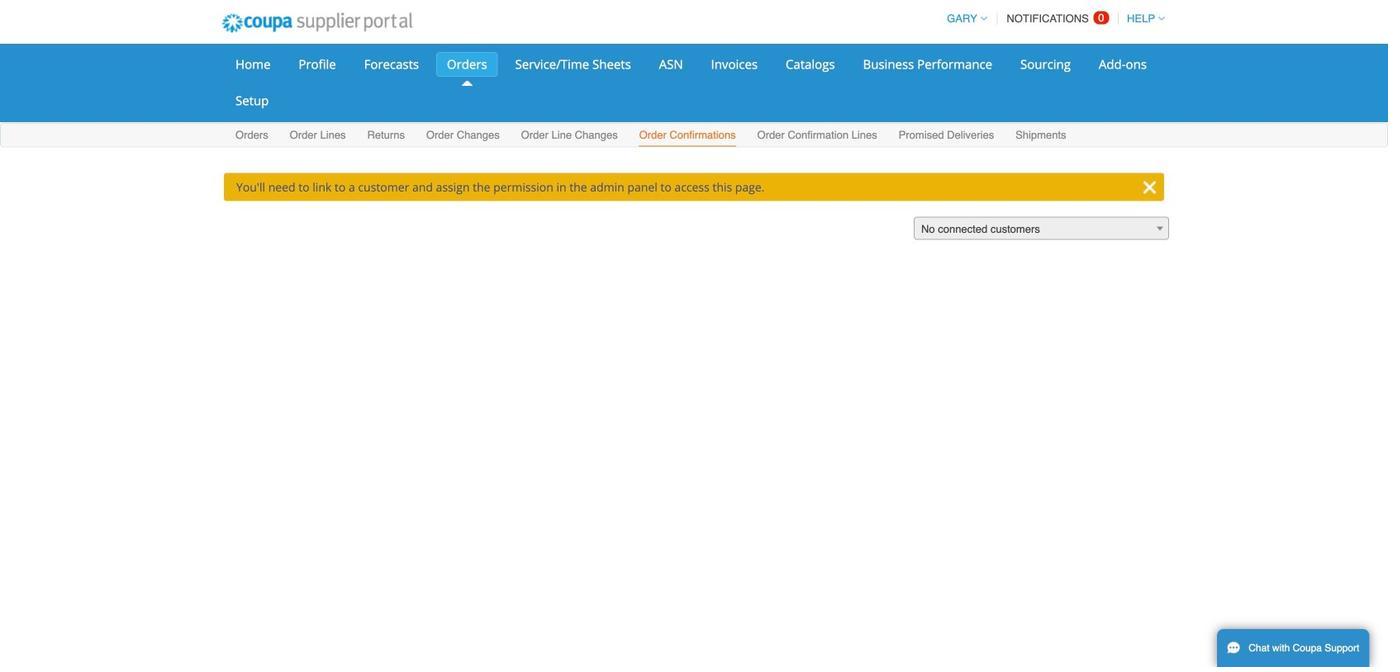 Task type: vqa. For each thing, say whether or not it's contained in the screenshot.
One-Click Savings
no



Task type: locate. For each thing, give the bounding box(es) containing it.
navigation
[[940, 2, 1165, 35]]

coupa supplier portal image
[[211, 2, 424, 44]]



